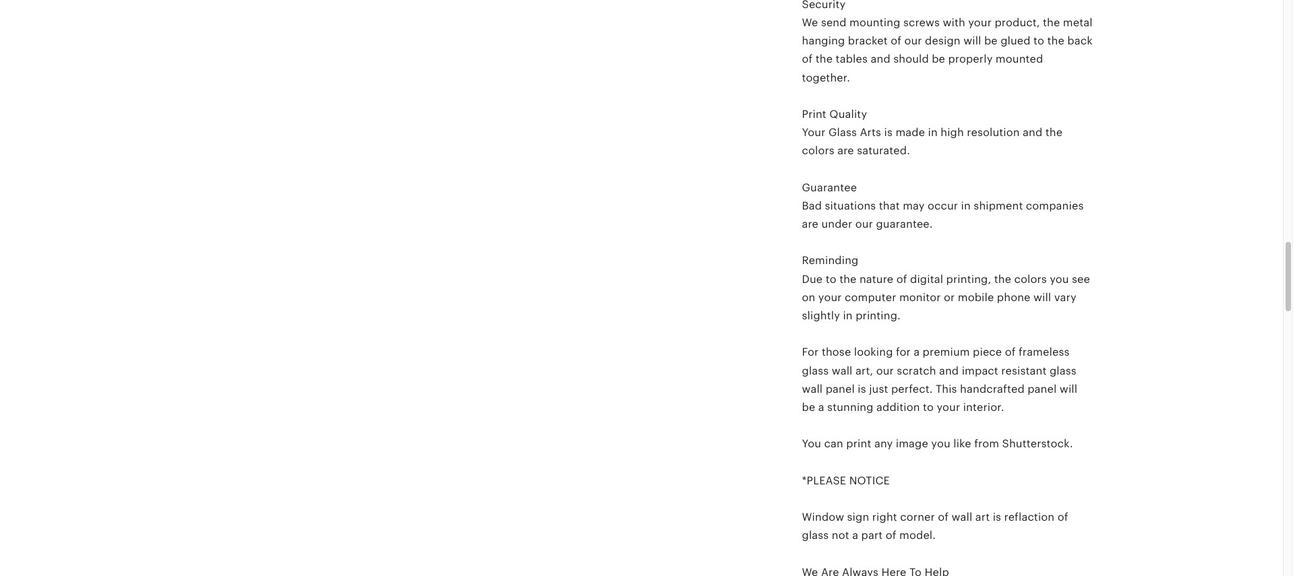 Task type: vqa. For each thing, say whether or not it's contained in the screenshot.
Report this review button
no



Task type: locate. For each thing, give the bounding box(es) containing it.
digital
[[910, 274, 943, 285]]

high
[[941, 127, 964, 138]]

1 vertical spatial are
[[802, 219, 819, 230]]

0 horizontal spatial and
[[871, 54, 891, 65]]

will inside due to the nature of digital printing, the colors you see on your computer monitor or mobile phone will vary slightly in printing.
[[1034, 292, 1051, 303]]

0 horizontal spatial panel
[[826, 384, 855, 395]]

0 vertical spatial colors
[[802, 145, 835, 157]]

see
[[1072, 274, 1090, 285]]

2 horizontal spatial will
[[1060, 384, 1078, 395]]

0 horizontal spatial is
[[858, 384, 866, 395]]

1 horizontal spatial to
[[923, 402, 934, 413]]

bad
[[802, 200, 822, 212]]

be down design
[[932, 54, 945, 65]]

piece
[[973, 347, 1002, 358]]

saturated.
[[857, 145, 910, 157]]

our up should
[[905, 35, 922, 47]]

your down this on the right of the page
[[937, 402, 960, 413]]

sign
[[847, 512, 869, 523]]

your right with
[[968, 17, 992, 28]]

are down bad
[[802, 219, 819, 230]]

a inside window sign right corner of wall art is reflaction of glass not a part of model.
[[852, 530, 858, 542]]

is inside for those looking for a premium piece of frameless glass wall art, our scratch and impact resistant glass wall panel is just perfect. this handcrafted panel will be a stunning addition to your interior.
[[858, 384, 866, 395]]

can
[[824, 439, 844, 450]]

quality
[[830, 109, 867, 120]]

of right reflaction
[[1058, 512, 1068, 523]]

*please notice
[[802, 475, 890, 487]]

our inside we send mounting screws with your product, the metal hanging bracket of our design will be glued to the back of the tables and should be properly mounted together.
[[905, 35, 922, 47]]

0 vertical spatial be
[[984, 35, 998, 47]]

the
[[1043, 17, 1060, 28], [1048, 35, 1065, 47], [816, 54, 833, 65], [1046, 127, 1063, 138], [840, 274, 857, 285], [994, 274, 1012, 285]]

nature
[[860, 274, 894, 285]]

your up slightly
[[818, 292, 842, 303]]

our inside for those looking for a premium piece of frameless glass wall art, our scratch and impact resistant glass wall panel is just perfect. this handcrafted panel will be a stunning addition to your interior.
[[876, 365, 894, 377]]

be up you
[[802, 402, 815, 413]]

of right corner
[[938, 512, 949, 523]]

art,
[[856, 365, 873, 377]]

0 horizontal spatial are
[[802, 219, 819, 230]]

is right art
[[993, 512, 1001, 523]]

mounting
[[850, 17, 901, 28]]

0 horizontal spatial you
[[931, 439, 951, 450]]

our down situations
[[856, 219, 873, 230]]

panel down resistant
[[1028, 384, 1057, 395]]

reminding
[[802, 255, 859, 267]]

2 vertical spatial and
[[939, 365, 959, 377]]

in inside bad situations that may occur in shipment companies are under our guarantee.
[[961, 200, 971, 212]]

1 panel from the left
[[826, 384, 855, 395]]

those
[[822, 347, 851, 358]]

0 vertical spatial in
[[928, 127, 938, 138]]

1 horizontal spatial your
[[937, 402, 960, 413]]

2 vertical spatial your
[[937, 402, 960, 413]]

of up resistant
[[1005, 347, 1016, 358]]

0 horizontal spatial to
[[826, 274, 837, 285]]

and up this on the right of the page
[[939, 365, 959, 377]]

impact
[[962, 365, 999, 377]]

to inside for those looking for a premium piece of frameless glass wall art, our scratch and impact resistant glass wall panel is just perfect. this handcrafted panel will be a stunning addition to your interior.
[[923, 402, 934, 413]]

1 vertical spatial a
[[818, 402, 824, 413]]

2 horizontal spatial a
[[914, 347, 920, 358]]

any
[[874, 439, 893, 450]]

are down the glass
[[838, 145, 854, 157]]

mounted
[[996, 54, 1043, 65]]

situations
[[825, 200, 876, 212]]

hanging
[[802, 35, 845, 47]]

stunning
[[827, 402, 874, 413]]

colors up phone
[[1014, 274, 1047, 285]]

0 horizontal spatial will
[[964, 35, 981, 47]]

looking
[[854, 347, 893, 358]]

wall down the for
[[802, 384, 823, 395]]

is right arts
[[884, 127, 893, 138]]

1 horizontal spatial you
[[1050, 274, 1069, 285]]

1 vertical spatial you
[[931, 439, 951, 450]]

1 horizontal spatial and
[[939, 365, 959, 377]]

to down 'reminding'
[[826, 274, 837, 285]]

1 horizontal spatial is
[[884, 127, 893, 138]]

0 horizontal spatial colors
[[802, 145, 835, 157]]

glass down 'frameless'
[[1050, 365, 1077, 377]]

1 vertical spatial colors
[[1014, 274, 1047, 285]]

scratch
[[897, 365, 936, 377]]

print
[[802, 109, 827, 120]]

glass inside window sign right corner of wall art is reflaction of glass not a part of model.
[[802, 530, 829, 542]]

1 vertical spatial to
[[826, 274, 837, 285]]

will up properly
[[964, 35, 981, 47]]

will inside we send mounting screws with your product, the metal hanging bracket of our design will be glued to the back of the tables and should be properly mounted together.
[[964, 35, 981, 47]]

1 horizontal spatial wall
[[832, 365, 853, 377]]

panel up the stunning
[[826, 384, 855, 395]]

1 horizontal spatial a
[[852, 530, 858, 542]]

wall left art
[[952, 512, 973, 523]]

1 vertical spatial our
[[856, 219, 873, 230]]

due to the nature of digital printing, the colors you see on your computer monitor or mobile phone will vary slightly in printing.
[[802, 274, 1090, 322]]

is inside your glass arts is made in high resolution and the colors are saturated.
[[884, 127, 893, 138]]

2 vertical spatial our
[[876, 365, 894, 377]]

a left the stunning
[[818, 402, 824, 413]]

properly
[[948, 54, 993, 65]]

colors
[[802, 145, 835, 157], [1014, 274, 1047, 285]]

1 vertical spatial in
[[961, 200, 971, 212]]

from
[[974, 439, 999, 450]]

0 horizontal spatial a
[[818, 402, 824, 413]]

of
[[891, 35, 902, 47], [802, 54, 813, 65], [897, 274, 907, 285], [1005, 347, 1016, 358], [938, 512, 949, 523], [1058, 512, 1068, 523], [886, 530, 897, 542]]

computer
[[845, 292, 897, 303]]

to right glued
[[1034, 35, 1045, 47]]

of left digital
[[897, 274, 907, 285]]

2 vertical spatial a
[[852, 530, 858, 542]]

glass down 'window' on the right bottom of page
[[802, 530, 829, 542]]

due
[[802, 274, 823, 285]]

be inside for those looking for a premium piece of frameless glass wall art, our scratch and impact resistant glass wall panel is just perfect. this handcrafted panel will be a stunning addition to your interior.
[[802, 402, 815, 413]]

wall inside window sign right corner of wall art is reflaction of glass not a part of model.
[[952, 512, 973, 523]]

2 vertical spatial is
[[993, 512, 1001, 523]]

2 horizontal spatial is
[[993, 512, 1001, 523]]

our
[[905, 35, 922, 47], [856, 219, 873, 230], [876, 365, 894, 377]]

a
[[914, 347, 920, 358], [818, 402, 824, 413], [852, 530, 858, 542]]

in inside due to the nature of digital printing, the colors you see on your computer monitor or mobile phone will vary slightly in printing.
[[843, 310, 853, 322]]

0 vertical spatial are
[[838, 145, 854, 157]]

the down hanging
[[816, 54, 833, 65]]

your inside due to the nature of digital printing, the colors you see on your computer monitor or mobile phone will vary slightly in printing.
[[818, 292, 842, 303]]

2 vertical spatial in
[[843, 310, 853, 322]]

will down 'frameless'
[[1060, 384, 1078, 395]]

0 vertical spatial to
[[1034, 35, 1045, 47]]

our for mounting
[[905, 35, 922, 47]]

together.
[[802, 72, 850, 83]]

1 horizontal spatial colors
[[1014, 274, 1047, 285]]

and inside for those looking for a premium piece of frameless glass wall art, our scratch and impact resistant glass wall panel is just perfect. this handcrafted panel will be a stunning addition to your interior.
[[939, 365, 959, 377]]

you up the vary
[[1050, 274, 1069, 285]]

will
[[964, 35, 981, 47], [1034, 292, 1051, 303], [1060, 384, 1078, 395]]

wall down the those
[[832, 365, 853, 377]]

2 vertical spatial to
[[923, 402, 934, 413]]

in
[[928, 127, 938, 138], [961, 200, 971, 212], [843, 310, 853, 322]]

and down bracket
[[871, 54, 891, 65]]

screws
[[904, 17, 940, 28]]

0 horizontal spatial in
[[843, 310, 853, 322]]

part
[[861, 530, 883, 542]]

0 vertical spatial and
[[871, 54, 891, 65]]

is
[[884, 127, 893, 138], [858, 384, 866, 395], [993, 512, 1001, 523]]

1 horizontal spatial will
[[1034, 292, 1051, 303]]

2 panel from the left
[[1028, 384, 1057, 395]]

0 vertical spatial a
[[914, 347, 920, 358]]

0 vertical spatial is
[[884, 127, 893, 138]]

1 vertical spatial be
[[932, 54, 945, 65]]

in right occur at top right
[[961, 200, 971, 212]]

0 vertical spatial wall
[[832, 365, 853, 377]]

0 horizontal spatial our
[[856, 219, 873, 230]]

and inside we send mounting screws with your product, the metal hanging bracket of our design will be glued to the back of the tables and should be properly mounted together.
[[871, 54, 891, 65]]

1 horizontal spatial are
[[838, 145, 854, 157]]

is left just at right
[[858, 384, 866, 395]]

1 horizontal spatial panel
[[1028, 384, 1057, 395]]

our inside bad situations that may occur in shipment companies are under our guarantee.
[[856, 219, 873, 230]]

in inside your glass arts is made in high resolution and the colors are saturated.
[[928, 127, 938, 138]]

2 horizontal spatial wall
[[952, 512, 973, 523]]

0 vertical spatial our
[[905, 35, 922, 47]]

2 horizontal spatial in
[[961, 200, 971, 212]]

colors inside due to the nature of digital printing, the colors you see on your computer monitor or mobile phone will vary slightly in printing.
[[1014, 274, 1047, 285]]

to inside due to the nature of digital printing, the colors you see on your computer monitor or mobile phone will vary slightly in printing.
[[826, 274, 837, 285]]

be left glued
[[984, 35, 998, 47]]

are inside bad situations that may occur in shipment companies are under our guarantee.
[[802, 219, 819, 230]]

colors down your
[[802, 145, 835, 157]]

2 vertical spatial be
[[802, 402, 815, 413]]

1 vertical spatial your
[[818, 292, 842, 303]]

1 vertical spatial will
[[1034, 292, 1051, 303]]

you left like
[[931, 439, 951, 450]]

are inside your glass arts is made in high resolution and the colors are saturated.
[[838, 145, 854, 157]]

will left the vary
[[1034, 292, 1051, 303]]

2 horizontal spatial to
[[1034, 35, 1045, 47]]

0 horizontal spatial be
[[802, 402, 815, 413]]

the right resolution
[[1046, 127, 1063, 138]]

a right for
[[914, 347, 920, 358]]

0 vertical spatial you
[[1050, 274, 1069, 285]]

you
[[1050, 274, 1069, 285], [931, 439, 951, 450]]

are
[[838, 145, 854, 157], [802, 219, 819, 230]]

our up just at right
[[876, 365, 894, 377]]

guarantee
[[802, 182, 857, 193]]

0 vertical spatial will
[[964, 35, 981, 47]]

2 horizontal spatial your
[[968, 17, 992, 28]]

*please
[[802, 475, 846, 487]]

1 horizontal spatial in
[[928, 127, 938, 138]]

window sign right corner of wall art is reflaction of glass not a part of model.
[[802, 512, 1068, 542]]

2 horizontal spatial and
[[1023, 127, 1043, 138]]

1 vertical spatial wall
[[802, 384, 823, 395]]

and right resolution
[[1023, 127, 1043, 138]]

arts
[[860, 127, 881, 138]]

panel
[[826, 384, 855, 395], [1028, 384, 1057, 395]]

to down perfect.
[[923, 402, 934, 413]]

or
[[944, 292, 955, 303]]

your
[[968, 17, 992, 28], [818, 292, 842, 303], [937, 402, 960, 413]]

0 horizontal spatial your
[[818, 292, 842, 303]]

2 vertical spatial will
[[1060, 384, 1078, 395]]

1 horizontal spatial our
[[876, 365, 894, 377]]

occur
[[928, 200, 958, 212]]

under
[[822, 219, 853, 230]]

in left high
[[928, 127, 938, 138]]

wall
[[832, 365, 853, 377], [802, 384, 823, 395], [952, 512, 973, 523]]

you
[[802, 439, 821, 450]]

glass
[[802, 365, 829, 377], [1050, 365, 1077, 377], [802, 530, 829, 542]]

1 vertical spatial is
[[858, 384, 866, 395]]

resistant
[[1002, 365, 1047, 377]]

of down hanging
[[802, 54, 813, 65]]

a right not
[[852, 530, 858, 542]]

1 vertical spatial and
[[1023, 127, 1043, 138]]

vary
[[1054, 292, 1077, 303]]

0 vertical spatial your
[[968, 17, 992, 28]]

2 vertical spatial wall
[[952, 512, 973, 523]]

2 horizontal spatial our
[[905, 35, 922, 47]]

in right slightly
[[843, 310, 853, 322]]



Task type: describe. For each thing, give the bounding box(es) containing it.
bracket
[[848, 35, 888, 47]]

premium
[[923, 347, 970, 358]]

1 horizontal spatial be
[[932, 54, 945, 65]]

is inside window sign right corner of wall art is reflaction of glass not a part of model.
[[993, 512, 1001, 523]]

of inside due to the nature of digital printing, the colors you see on your computer monitor or mobile phone will vary slightly in printing.
[[897, 274, 907, 285]]

may
[[903, 200, 925, 212]]

printing.
[[856, 310, 901, 322]]

monitor
[[899, 292, 941, 303]]

the left metal
[[1043, 17, 1060, 28]]

window
[[802, 512, 844, 523]]

your inside we send mounting screws with your product, the metal hanging bracket of our design will be glued to the back of the tables and should be properly mounted together.
[[968, 17, 992, 28]]

model.
[[900, 530, 936, 542]]

tables
[[836, 54, 868, 65]]

printing,
[[946, 274, 991, 285]]

bad situations that may occur in shipment companies are under our guarantee.
[[802, 200, 1084, 230]]

shipment
[[974, 200, 1023, 212]]

metal
[[1063, 17, 1093, 28]]

guarantee.
[[876, 219, 933, 230]]

of inside for those looking for a premium piece of frameless glass wall art, our scratch and impact resistant glass wall panel is just perfect. this handcrafted panel will be a stunning addition to your interior.
[[1005, 347, 1016, 358]]

your glass arts is made in high resolution and the colors are saturated.
[[802, 127, 1063, 157]]

back
[[1068, 35, 1093, 47]]

colors inside your glass arts is made in high resolution and the colors are saturated.
[[802, 145, 835, 157]]

and inside your glass arts is made in high resolution and the colors are saturated.
[[1023, 127, 1043, 138]]

art
[[976, 512, 990, 523]]

0 horizontal spatial wall
[[802, 384, 823, 395]]

on
[[802, 292, 816, 303]]

frameless
[[1019, 347, 1070, 358]]

not
[[832, 530, 849, 542]]

corner
[[900, 512, 935, 523]]

will inside for those looking for a premium piece of frameless glass wall art, our scratch and impact resistant glass wall panel is just perfect. this handcrafted panel will be a stunning addition to your interior.
[[1060, 384, 1078, 395]]

the left back
[[1048, 35, 1065, 47]]

we
[[802, 17, 818, 28]]

notice
[[849, 475, 890, 487]]

in for high
[[928, 127, 938, 138]]

reflaction
[[1004, 512, 1055, 523]]

in for shipment
[[961, 200, 971, 212]]

you can print any image you like from shutterstock.
[[802, 439, 1073, 450]]

this
[[936, 384, 957, 395]]

the down 'reminding'
[[840, 274, 857, 285]]

our for looking
[[876, 365, 894, 377]]

mobile
[[958, 292, 994, 303]]

phone
[[997, 292, 1031, 303]]

made
[[896, 127, 925, 138]]

with
[[943, 17, 966, 28]]

you inside due to the nature of digital printing, the colors you see on your computer monitor or mobile phone will vary slightly in printing.
[[1050, 274, 1069, 285]]

of right part
[[886, 530, 897, 542]]

2 horizontal spatial be
[[984, 35, 998, 47]]

glass
[[829, 127, 857, 138]]

slightly
[[802, 310, 840, 322]]

we send mounting screws with your product, the metal hanging bracket of our design will be glued to the back of the tables and should be properly mounted together.
[[802, 17, 1093, 83]]

the up phone
[[994, 274, 1012, 285]]

your inside for those looking for a premium piece of frameless glass wall art, our scratch and impact resistant glass wall panel is just perfect. this handcrafted panel will be a stunning addition to your interior.
[[937, 402, 960, 413]]

to inside we send mounting screws with your product, the metal hanging bracket of our design will be glued to the back of the tables and should be properly mounted together.
[[1034, 35, 1045, 47]]

design
[[925, 35, 961, 47]]

handcrafted
[[960, 384, 1025, 395]]

the inside your glass arts is made in high resolution and the colors are saturated.
[[1046, 127, 1063, 138]]

that
[[879, 200, 900, 212]]

right
[[872, 512, 897, 523]]

just
[[869, 384, 888, 395]]

your
[[802, 127, 826, 138]]

perfect.
[[891, 384, 933, 395]]

for
[[802, 347, 819, 358]]

image
[[896, 439, 928, 450]]

like
[[954, 439, 972, 450]]

addition
[[877, 402, 920, 413]]

for
[[896, 347, 911, 358]]

product,
[[995, 17, 1040, 28]]

send
[[821, 17, 847, 28]]

print
[[846, 439, 872, 450]]

interior.
[[963, 402, 1004, 413]]

for those looking for a premium piece of frameless glass wall art, our scratch and impact resistant glass wall panel is just perfect. this handcrafted panel will be a stunning addition to your interior.
[[802, 347, 1078, 413]]

should
[[894, 54, 929, 65]]

glued
[[1001, 35, 1031, 47]]

resolution
[[967, 127, 1020, 138]]

of up should
[[891, 35, 902, 47]]

shutterstock.
[[1002, 439, 1073, 450]]

print quality
[[802, 109, 867, 120]]

glass down the for
[[802, 365, 829, 377]]

companies
[[1026, 200, 1084, 212]]



